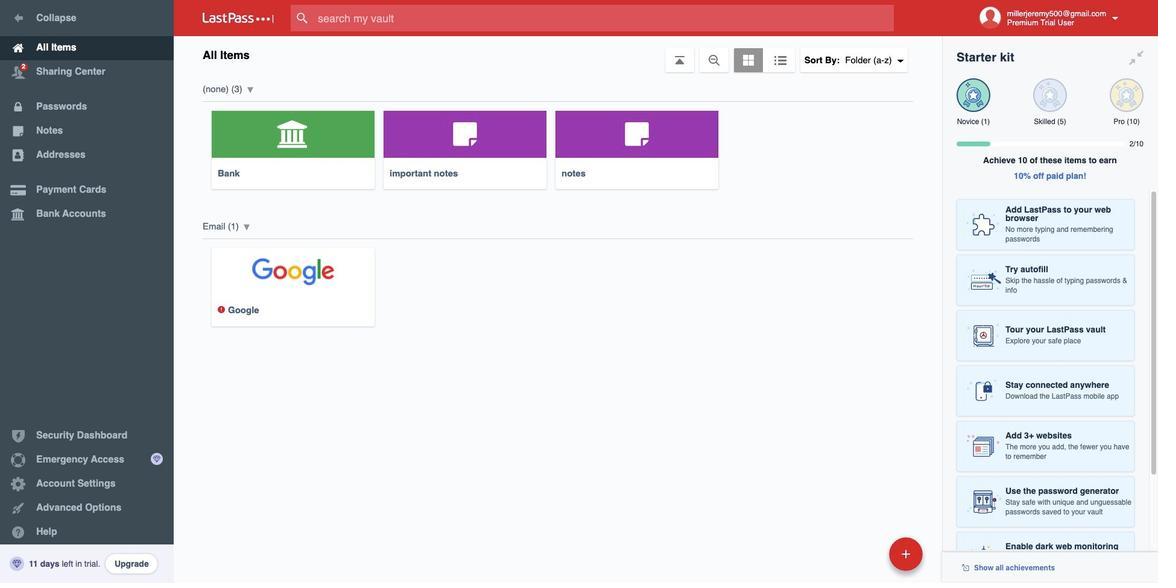 Task type: describe. For each thing, give the bounding box(es) containing it.
main navigation navigation
[[0, 0, 174, 584]]

new item element
[[806, 537, 927, 572]]

vault options navigation
[[174, 36, 942, 72]]

lastpass image
[[203, 13, 274, 24]]

new item navigation
[[806, 534, 930, 584]]



Task type: vqa. For each thing, say whether or not it's contained in the screenshot.
alert
no



Task type: locate. For each thing, give the bounding box(es) containing it.
Search search field
[[291, 5, 917, 31]]

search my vault text field
[[291, 5, 917, 31]]



